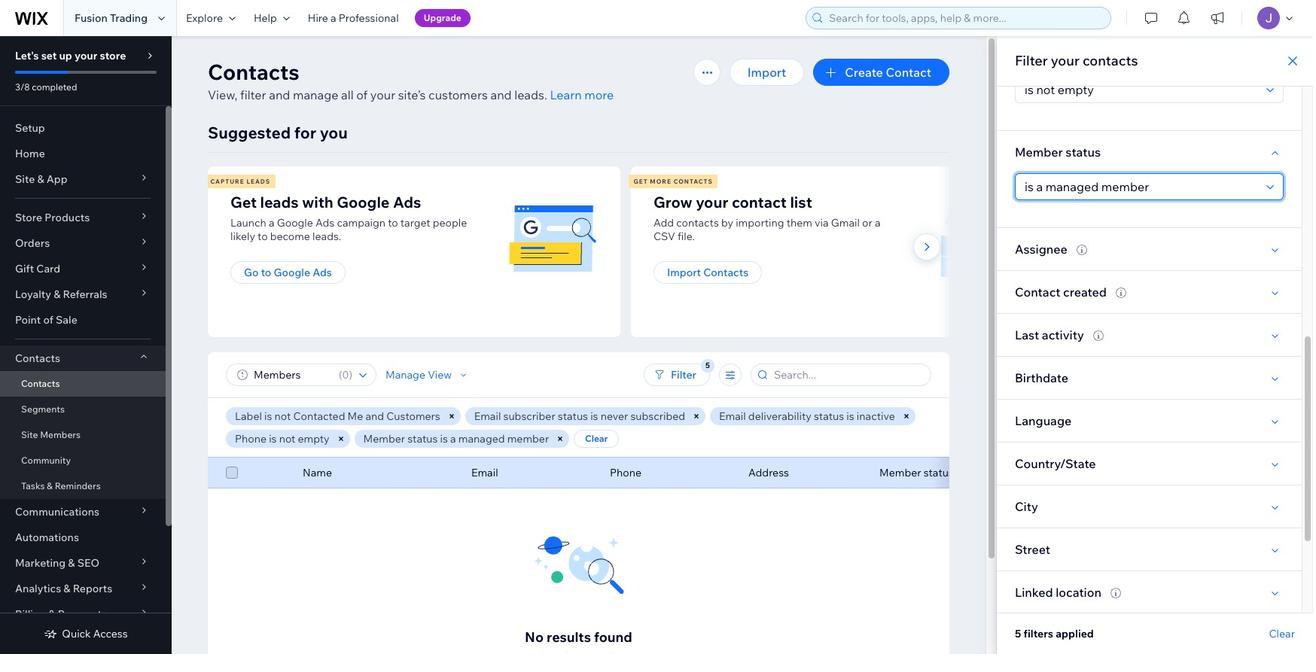 Task type: locate. For each thing, give the bounding box(es) containing it.
and right me
[[366, 410, 384, 423]]

& left seo in the left of the page
[[68, 557, 75, 570]]

0 horizontal spatial clear button
[[574, 430, 619, 448]]

contacts
[[208, 59, 300, 85], [704, 266, 749, 279], [15, 352, 60, 365], [21, 378, 60, 389]]

billing & payments button
[[0, 602, 166, 627]]

contacts link
[[0, 371, 166, 397]]

create contact button
[[814, 59, 950, 86]]

communications
[[15, 505, 99, 519]]

contacts up filter
[[208, 59, 300, 85]]

your inside sidebar element
[[75, 49, 97, 63]]

by
[[721, 216, 734, 230]]

is left the never at the bottom left of page
[[591, 410, 598, 423]]

1 vertical spatial of
[[43, 313, 53, 327]]

setup
[[15, 121, 45, 135]]

site members
[[21, 429, 81, 441]]

None checkbox
[[226, 464, 238, 482]]

help button
[[245, 0, 299, 36]]

& left app
[[37, 172, 44, 186]]

analytics & reports button
[[0, 576, 166, 602]]

completed
[[32, 81, 77, 93]]

import for import contacts
[[667, 266, 701, 279]]

a inside get leads with google ads launch a google ads campaign to target people likely to become leads.
[[269, 216, 275, 230]]

view,
[[208, 87, 238, 102]]

google down leads
[[277, 216, 313, 230]]

quick access button
[[44, 627, 128, 641]]

tasks
[[21, 480, 45, 492]]

2 vertical spatial google
[[274, 266, 310, 279]]

google
[[337, 193, 390, 212], [277, 216, 313, 230], [274, 266, 310, 279]]

1 vertical spatial google
[[277, 216, 313, 230]]

1 vertical spatial site
[[21, 429, 38, 441]]

to right 'likely'
[[258, 230, 268, 243]]

likely
[[230, 230, 255, 243]]

contact created
[[1015, 285, 1107, 300]]

subscriber
[[503, 410, 556, 423]]

0 horizontal spatial filter
[[671, 368, 697, 382]]

google up the campaign
[[337, 193, 390, 212]]

to
[[388, 216, 398, 230], [258, 230, 268, 243], [261, 266, 271, 279]]

sidebar element
[[0, 36, 172, 654]]

ads inside go to google ads button
[[313, 266, 332, 279]]

contacts up segments
[[21, 378, 60, 389]]

0 horizontal spatial contact
[[886, 65, 932, 80]]

1 vertical spatial filter
[[671, 368, 697, 382]]

leads.
[[515, 87, 547, 102], [313, 230, 341, 243]]

0 vertical spatial site
[[15, 172, 35, 186]]

2 vertical spatial ads
[[313, 266, 332, 279]]

1 horizontal spatial phone
[[610, 466, 642, 480]]

your inside "grow your contact list add contacts by importing them via gmail or a csv file."
[[696, 193, 729, 212]]

fusion
[[75, 11, 108, 25]]

0 horizontal spatial import
[[667, 266, 701, 279]]

site
[[15, 172, 35, 186], [21, 429, 38, 441]]

a right or
[[875, 216, 881, 230]]

ads down with
[[316, 216, 335, 230]]

& right loyalty on the top of the page
[[54, 288, 61, 301]]

a left the 'managed'
[[450, 432, 456, 446]]

leads. left learn
[[515, 87, 547, 102]]

found
[[594, 629, 633, 646]]

site down segments
[[21, 429, 38, 441]]

2 horizontal spatial member
[[1015, 145, 1063, 160]]

1 horizontal spatial and
[[366, 410, 384, 423]]

import
[[748, 65, 786, 80], [667, 266, 701, 279]]

activity
[[1042, 328, 1084, 343]]

home link
[[0, 141, 166, 166]]

upgrade button
[[415, 9, 471, 27]]

filter
[[1015, 52, 1048, 69], [671, 368, 697, 382]]

set
[[41, 49, 57, 63]]

to left "target" at the top left
[[388, 216, 398, 230]]

up
[[59, 49, 72, 63]]

contacts button
[[0, 346, 166, 371]]

automations
[[15, 531, 79, 545]]

segments link
[[0, 397, 166, 422]]

grow your contact list add contacts by importing them via gmail or a csv file.
[[654, 193, 881, 243]]

manage view button
[[386, 368, 470, 382]]

import inside button
[[748, 65, 786, 80]]

to right go on the top
[[261, 266, 271, 279]]

1 horizontal spatial filter
[[1015, 52, 1048, 69]]

ads up "target" at the top left
[[393, 193, 421, 212]]

is left empty
[[269, 432, 277, 446]]

leads. down with
[[313, 230, 341, 243]]

1 vertical spatial clear
[[1269, 627, 1295, 641]]

1 vertical spatial select an option field
[[1020, 174, 1262, 200]]

of left sale
[[43, 313, 53, 327]]

segments
[[21, 404, 65, 415]]

google inside button
[[274, 266, 310, 279]]

gift card button
[[0, 256, 166, 282]]

phone down label
[[235, 432, 267, 446]]

0 vertical spatial contact
[[886, 65, 932, 80]]

contact down assignee
[[1015, 285, 1061, 300]]

1 horizontal spatial clear button
[[1269, 627, 1295, 641]]

import inside "button"
[[667, 266, 701, 279]]

0 horizontal spatial member status
[[880, 466, 954, 480]]

0 vertical spatial clear
[[585, 433, 608, 444]]

0 horizontal spatial phone
[[235, 432, 267, 446]]

let's set up your store
[[15, 49, 126, 63]]

gift card
[[15, 262, 60, 276]]

phone for phone
[[610, 466, 642, 480]]

email up the 'managed'
[[474, 410, 501, 423]]

point of sale link
[[0, 307, 166, 333]]

reports
[[73, 582, 112, 596]]

filter for filter your contacts
[[1015, 52, 1048, 69]]

1 horizontal spatial contact
[[1015, 285, 1061, 300]]

google down become at the left
[[274, 266, 310, 279]]

me
[[348, 410, 363, 423]]

& for loyalty
[[54, 288, 61, 301]]

clear
[[585, 433, 608, 444], [1269, 627, 1295, 641]]

0 vertical spatial select an option field
[[1020, 77, 1262, 102]]

contact right create
[[886, 65, 932, 80]]

0 vertical spatial filter
[[1015, 52, 1048, 69]]

1 vertical spatial not
[[279, 432, 295, 446]]

assignee
[[1015, 242, 1068, 257]]

label
[[235, 410, 262, 423]]

go to google ads button
[[230, 261, 346, 284]]

1 horizontal spatial import
[[748, 65, 786, 80]]

your
[[75, 49, 97, 63], [1051, 52, 1080, 69], [370, 87, 396, 102], [696, 193, 729, 212]]

& for marketing
[[68, 557, 75, 570]]

marketing & seo button
[[0, 551, 166, 576]]

0 horizontal spatial of
[[43, 313, 53, 327]]

contacts inside "button"
[[704, 266, 749, 279]]

all
[[341, 87, 354, 102]]

gift
[[15, 262, 34, 276]]

0 horizontal spatial contacts
[[677, 216, 719, 230]]

products
[[45, 211, 90, 224]]

0 vertical spatial of
[[356, 87, 368, 102]]

1 horizontal spatial of
[[356, 87, 368, 102]]

not up phone is not empty
[[275, 410, 291, 423]]

site inside popup button
[[15, 172, 35, 186]]

0 vertical spatial leads.
[[515, 87, 547, 102]]

email for email deliverability status is inactive
[[719, 410, 746, 423]]

fusion trading
[[75, 11, 148, 25]]

site for site members
[[21, 429, 38, 441]]

0 horizontal spatial clear
[[585, 433, 608, 444]]

tasks & reminders link
[[0, 474, 166, 499]]

1 vertical spatial contacts
[[677, 216, 719, 230]]

contacts down by
[[704, 266, 749, 279]]

manage view
[[386, 368, 452, 382]]

store products
[[15, 211, 90, 224]]

1 vertical spatial leads.
[[313, 230, 341, 243]]

( 0 )
[[339, 368, 352, 382]]

and right filter
[[269, 87, 290, 102]]

contacted
[[293, 410, 345, 423]]

site & app button
[[0, 166, 166, 192]]

filter for filter
[[671, 368, 697, 382]]

1 horizontal spatial leads.
[[515, 87, 547, 102]]

site down the home
[[15, 172, 35, 186]]

0 vertical spatial contacts
[[1083, 52, 1138, 69]]

1 horizontal spatial member
[[880, 466, 921, 480]]

hire a professional
[[308, 11, 399, 25]]

email
[[474, 410, 501, 423], [719, 410, 746, 423], [471, 466, 498, 480]]

3/8 completed
[[15, 81, 77, 93]]

is right label
[[264, 410, 272, 423]]

1 vertical spatial phone
[[610, 466, 642, 480]]

0 vertical spatial phone
[[235, 432, 267, 446]]

1 horizontal spatial clear
[[1269, 627, 1295, 641]]

and right customers
[[491, 87, 512, 102]]

1 select an option field from the top
[[1020, 77, 1262, 102]]

site inside 'link'
[[21, 429, 38, 441]]

address
[[749, 466, 789, 480]]

1 horizontal spatial member status
[[1015, 145, 1101, 160]]

orders button
[[0, 230, 166, 256]]

of inside point of sale link
[[43, 313, 53, 327]]

no results found
[[525, 629, 633, 646]]

city
[[1015, 499, 1038, 514]]

a down leads
[[269, 216, 275, 230]]

0 vertical spatial not
[[275, 410, 291, 423]]

& for analytics
[[63, 582, 70, 596]]

quick
[[62, 627, 91, 641]]

not left empty
[[279, 432, 295, 446]]

& right tasks
[[47, 480, 53, 492]]

member
[[1015, 145, 1063, 160], [363, 432, 405, 446], [880, 466, 921, 480]]

import contacts
[[667, 266, 749, 279]]

0 horizontal spatial member
[[363, 432, 405, 446]]

clear inside 'button'
[[585, 433, 608, 444]]

1 vertical spatial import
[[667, 266, 701, 279]]

of right all
[[356, 87, 368, 102]]

& right billing
[[48, 608, 55, 621]]

& for site
[[37, 172, 44, 186]]

linked
[[1015, 585, 1053, 600]]

them
[[787, 216, 813, 230]]

list
[[206, 166, 1050, 337]]

0 vertical spatial import
[[748, 65, 786, 80]]

filter inside button
[[671, 368, 697, 382]]

Search... field
[[770, 365, 926, 386]]

email left deliverability
[[719, 410, 746, 423]]

upgrade
[[424, 12, 462, 23]]

contacts down point of sale
[[15, 352, 60, 365]]

Select an option field
[[1020, 77, 1262, 102], [1020, 174, 1262, 200]]

1 horizontal spatial contacts
[[1083, 52, 1138, 69]]

0 horizontal spatial leads.
[[313, 230, 341, 243]]

file.
[[678, 230, 695, 243]]

0 vertical spatial member status
[[1015, 145, 1101, 160]]

referrals
[[63, 288, 107, 301]]

manage
[[386, 368, 426, 382]]

phone down the never at the bottom left of page
[[610, 466, 642, 480]]

contacts view, filter and manage all of your site's customers and leads. learn more
[[208, 59, 614, 102]]

sale
[[56, 313, 77, 327]]

0 vertical spatial member
[[1015, 145, 1063, 160]]

clear for bottom clear 'button'
[[1269, 627, 1295, 641]]

& left reports
[[63, 582, 70, 596]]

5
[[1015, 627, 1021, 641]]

ads down get leads with google ads launch a google ads campaign to target people likely to become leads. at the top left of the page
[[313, 266, 332, 279]]



Task type: describe. For each thing, give the bounding box(es) containing it.
0 vertical spatial clear button
[[574, 430, 619, 448]]

analytics & reports
[[15, 582, 112, 596]]

contacts inside dropdown button
[[15, 352, 60, 365]]

last activity
[[1015, 328, 1084, 343]]

import for import
[[748, 65, 786, 80]]

never
[[601, 410, 628, 423]]

a right hire
[[331, 11, 336, 25]]

leads
[[247, 178, 270, 185]]

0 horizontal spatial and
[[269, 87, 290, 102]]

learn more button
[[550, 86, 614, 104]]

billing
[[15, 608, 46, 621]]

email subscriber status is never subscribed
[[474, 410, 685, 423]]

site & app
[[15, 172, 67, 186]]

1 vertical spatial member status
[[880, 466, 954, 480]]

suggested
[[208, 123, 291, 142]]

marketing & seo
[[15, 557, 100, 570]]

let's
[[15, 49, 39, 63]]

importing
[[736, 216, 784, 230]]

is left the 'managed'
[[440, 432, 448, 446]]

seo
[[77, 557, 100, 570]]

launch
[[230, 216, 266, 230]]

professional
[[339, 11, 399, 25]]

a inside "grow your contact list add contacts by importing them via gmail or a csv file."
[[875, 216, 881, 230]]

not for contacted
[[275, 410, 291, 423]]

member
[[507, 432, 549, 446]]

filter your contacts
[[1015, 52, 1138, 69]]

access
[[93, 627, 128, 641]]

results
[[547, 629, 591, 646]]

of inside contacts view, filter and manage all of your site's customers and leads. learn more
[[356, 87, 368, 102]]

email for email subscriber status is never subscribed
[[474, 410, 501, 423]]

get
[[230, 193, 257, 212]]

import button
[[730, 59, 805, 86]]

help
[[254, 11, 277, 25]]

grow
[[654, 193, 693, 212]]

hire
[[308, 11, 328, 25]]

target
[[400, 216, 430, 230]]

2 horizontal spatial and
[[491, 87, 512, 102]]

setup link
[[0, 115, 166, 141]]

gmail
[[831, 216, 860, 230]]

add
[[654, 216, 674, 230]]

to inside button
[[261, 266, 271, 279]]

loyalty & referrals
[[15, 288, 107, 301]]

5 filters applied
[[1015, 627, 1094, 641]]

0 vertical spatial ads
[[393, 193, 421, 212]]

0 vertical spatial google
[[337, 193, 390, 212]]

more
[[585, 87, 614, 102]]

location
[[1056, 585, 1102, 600]]

campaign
[[337, 216, 386, 230]]

members
[[40, 429, 81, 441]]

deliverability
[[748, 410, 812, 423]]

capture leads
[[210, 178, 270, 185]]

manage
[[293, 87, 339, 102]]

get more contacts
[[634, 178, 713, 185]]

& for billing
[[48, 608, 55, 621]]

home
[[15, 147, 45, 160]]

leads. inside contacts view, filter and manage all of your site's customers and leads. learn more
[[515, 87, 547, 102]]

is left inactive
[[847, 410, 855, 423]]

phone is not empty
[[235, 432, 330, 446]]

list
[[790, 193, 812, 212]]

contacts inside contacts view, filter and manage all of your site's customers and leads. learn more
[[208, 59, 300, 85]]

contacts inside "grow your contact list add contacts by importing them via gmail or a csv file."
[[677, 216, 719, 230]]

phone for phone is not empty
[[235, 432, 267, 446]]

no
[[525, 629, 544, 646]]

Search for tools, apps, help & more... field
[[825, 8, 1106, 29]]

street
[[1015, 542, 1051, 557]]

customers
[[387, 410, 440, 423]]

via
[[815, 216, 829, 230]]

people
[[433, 216, 467, 230]]

view
[[428, 368, 452, 382]]

2 select an option field from the top
[[1020, 174, 1262, 200]]

site for site & app
[[15, 172, 35, 186]]

capture
[[210, 178, 244, 185]]

or
[[862, 216, 873, 230]]

your inside contacts view, filter and manage all of your site's customers and leads. learn more
[[370, 87, 396, 102]]

not for empty
[[279, 432, 295, 446]]

automations link
[[0, 525, 166, 551]]

go
[[244, 266, 259, 279]]

clear for top clear 'button'
[[585, 433, 608, 444]]

& for tasks
[[47, 480, 53, 492]]

2 vertical spatial member
[[880, 466, 921, 480]]

inactive
[[857, 410, 895, 423]]

app
[[47, 172, 67, 186]]

Unsaved view field
[[249, 365, 334, 386]]

reminders
[[55, 480, 101, 492]]

become
[[270, 230, 310, 243]]

more
[[650, 178, 672, 185]]

linked location
[[1015, 585, 1102, 600]]

1 vertical spatial clear button
[[1269, 627, 1295, 641]]

go to google ads
[[244, 266, 332, 279]]

quick access
[[62, 627, 128, 641]]

1 vertical spatial ads
[[316, 216, 335, 230]]

email down the 'managed'
[[471, 466, 498, 480]]

managed
[[458, 432, 505, 446]]

contact inside button
[[886, 65, 932, 80]]

community
[[21, 455, 71, 466]]

1 vertical spatial member
[[363, 432, 405, 446]]

communications button
[[0, 499, 166, 525]]

list containing get leads with google ads
[[206, 166, 1050, 337]]

marketing
[[15, 557, 66, 570]]

leads. inside get leads with google ads launch a google ads campaign to target people likely to become leads.
[[313, 230, 341, 243]]

csv
[[654, 230, 675, 243]]

trading
[[110, 11, 148, 25]]

applied
[[1056, 627, 1094, 641]]

you
[[320, 123, 348, 142]]

suggested for you
[[208, 123, 348, 142]]

get
[[634, 178, 648, 185]]

explore
[[186, 11, 223, 25]]

filter
[[240, 87, 266, 102]]

loyalty & referrals button
[[0, 282, 166, 307]]

1 vertical spatial contact
[[1015, 285, 1061, 300]]

site's
[[398, 87, 426, 102]]

point of sale
[[15, 313, 77, 327]]



Task type: vqa. For each thing, say whether or not it's contained in the screenshot.
"SELECT AN OPTION" field
yes



